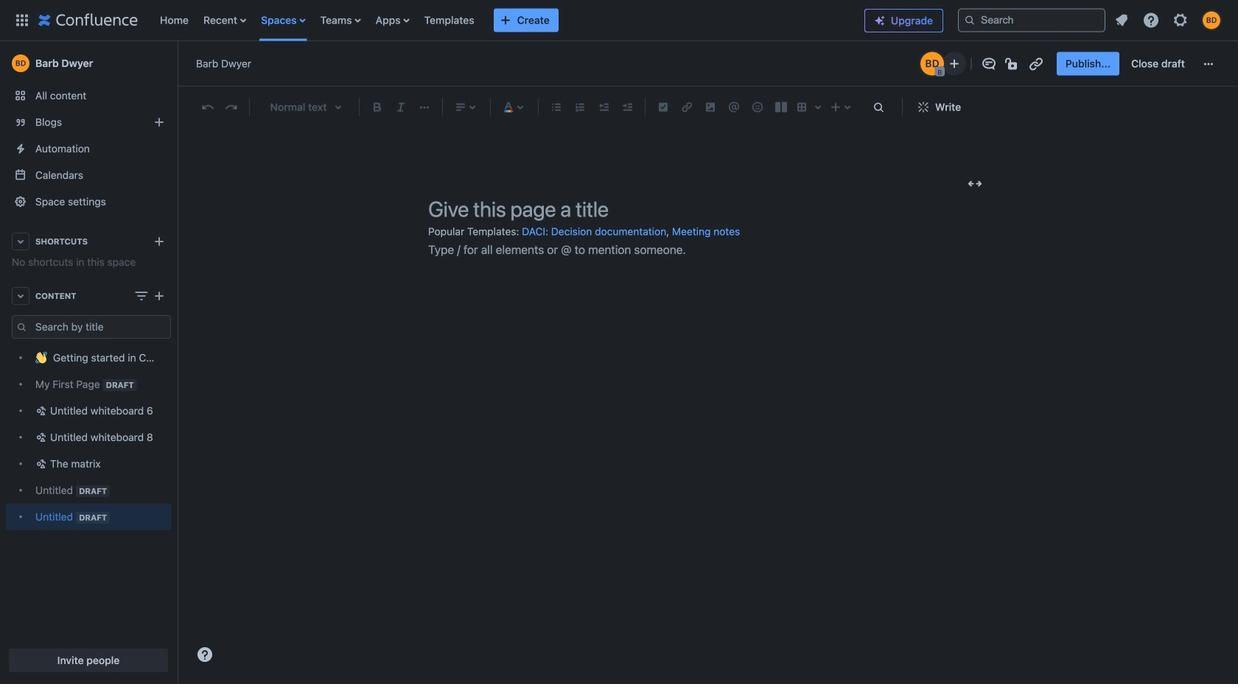 Task type: locate. For each thing, give the bounding box(es) containing it.
no restrictions image
[[1004, 55, 1022, 72]]

banner
[[0, 0, 1239, 44]]

settings icon image
[[1172, 11, 1190, 29]]

confluence image
[[38, 11, 138, 29], [38, 11, 138, 29]]

None search field
[[958, 8, 1106, 32]]

global element
[[9, 0, 853, 41]]

group
[[1057, 52, 1194, 75]]

make page full-width image
[[967, 175, 984, 193]]

list for appswitcher icon
[[153, 0, 853, 41]]

0 horizontal spatial list
[[153, 0, 853, 41]]

search image
[[964, 14, 976, 26]]

appswitcher icon image
[[13, 11, 31, 29]]

tree inside space element
[[6, 345, 171, 531]]

more image
[[1200, 55, 1218, 72]]

premium image
[[874, 15, 886, 27]]

Main content area, start typing to enter text. text field
[[428, 240, 989, 260]]

tree
[[6, 345, 171, 531]]

1 horizontal spatial list
[[1109, 7, 1230, 34]]

create a blog image
[[150, 114, 168, 131]]

list
[[153, 0, 853, 41], [1109, 7, 1230, 34]]

help icon image
[[1143, 11, 1161, 29]]

find and replace image
[[870, 99, 888, 116]]

collapse sidebar image
[[161, 37, 193, 90]]

region
[[6, 316, 171, 531]]



Task type: describe. For each thing, give the bounding box(es) containing it.
text formatting group
[[366, 96, 436, 119]]

space element
[[0, 41, 177, 685]]

Search by title field
[[31, 317, 170, 338]]

list formatting group
[[545, 96, 639, 119]]

invite to edit image
[[946, 55, 963, 72]]

copy link image
[[1028, 55, 1045, 72]]

region inside space element
[[6, 316, 171, 531]]

Give this page a title text field
[[428, 197, 989, 222]]

Search field
[[958, 8, 1106, 32]]

list for the premium image
[[1109, 7, 1230, 34]]

notification icon image
[[1113, 11, 1131, 29]]

show inline comments image
[[980, 55, 998, 72]]



Task type: vqa. For each thing, say whether or not it's contained in the screenshot.
first List Item
no



